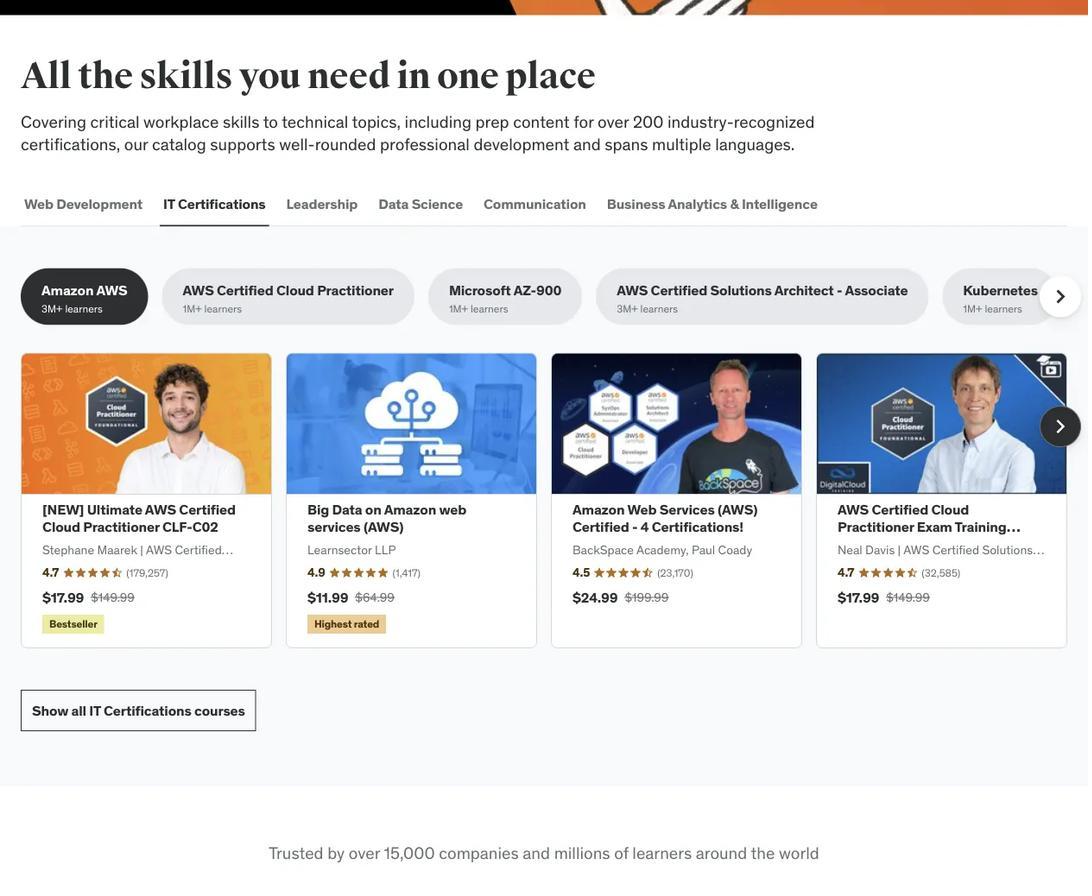 Task type: vqa. For each thing, say whether or not it's contained in the screenshot.


Task type: locate. For each thing, give the bounding box(es) containing it.
recognized
[[734, 111, 815, 132]]

0 horizontal spatial (aws)
[[364, 518, 404, 535]]

the left world
[[751, 843, 775, 864]]

aws inside aws certified cloud practitioner exam training [new] 2023
[[838, 501, 869, 519]]

you
[[239, 54, 301, 99]]

data left science on the left top of the page
[[379, 195, 409, 213]]

900
[[537, 281, 562, 299]]

200
[[633, 111, 664, 132]]

1 horizontal spatial amazon
[[384, 501, 436, 519]]

aws for aws certified cloud practitioner 1m+ learners
[[183, 281, 214, 299]]

spans
[[605, 134, 648, 155]]

topic filters element
[[21, 268, 1082, 325]]

0 horizontal spatial practitioner
[[83, 518, 160, 535]]

1 horizontal spatial and
[[574, 134, 601, 155]]

aws certified cloud practitioner 1m+ learners
[[183, 281, 394, 316]]

big
[[308, 501, 329, 519]]

1 vertical spatial the
[[751, 843, 775, 864]]

business analytics & intelligence
[[607, 195, 818, 213]]

data science button
[[375, 184, 467, 225]]

learners inside "kubernetes 1m+ learners"
[[985, 303, 1023, 316]]

0 horizontal spatial amazon
[[41, 281, 94, 299]]

0 horizontal spatial web
[[24, 195, 53, 213]]

the up critical
[[78, 54, 133, 99]]

our
[[124, 134, 148, 155]]

cloud
[[276, 281, 314, 299], [932, 501, 970, 519], [42, 518, 80, 535]]

1 horizontal spatial -
[[837, 281, 843, 299]]

data left the on
[[332, 501, 362, 519]]

learners inside the microsoft az-900 1m+ learners
[[471, 303, 508, 316]]

next image inside 'carousel' 'element'
[[1047, 413, 1075, 441]]

all the skills you need in one place
[[21, 54, 596, 99]]

2 3m+ from the left
[[617, 303, 638, 316]]

data inside button
[[379, 195, 409, 213]]

amazon inside amazon web services (aws) certified - 4 certifications!
[[573, 501, 625, 519]]

practitioner inside [new] ultimate aws certified cloud practitioner clf-c02
[[83, 518, 160, 535]]

1 vertical spatial skills
[[223, 111, 260, 132]]

1 horizontal spatial over
[[598, 111, 629, 132]]

1 horizontal spatial cloud
[[276, 281, 314, 299]]

data
[[379, 195, 409, 213], [332, 501, 362, 519]]

2 horizontal spatial amazon
[[573, 501, 625, 519]]

1 horizontal spatial data
[[379, 195, 409, 213]]

0 vertical spatial data
[[379, 195, 409, 213]]

including
[[405, 111, 472, 132]]

0 vertical spatial and
[[574, 134, 601, 155]]

and inside covering critical workplace skills to technical topics, including prep content for over 200 industry-recognized certifications, our catalog supports well-rounded professional development and spans multiple languages.
[[574, 134, 601, 155]]

1 horizontal spatial it
[[163, 195, 175, 213]]

certifications right all
[[104, 702, 192, 720]]

2 1m+ from the left
[[449, 303, 468, 316]]

one
[[437, 54, 499, 99]]

1 vertical spatial it
[[89, 702, 101, 720]]

it inside button
[[163, 195, 175, 213]]

0 horizontal spatial over
[[349, 843, 380, 864]]

exam
[[917, 518, 953, 535]]

-
[[837, 281, 843, 299], [632, 518, 638, 535]]

it right all
[[89, 702, 101, 720]]

aws
[[96, 281, 127, 299], [183, 281, 214, 299], [617, 281, 648, 299], [145, 501, 176, 519], [838, 501, 869, 519]]

next image inside topic filters element
[[1047, 283, 1075, 311]]

0 horizontal spatial it
[[89, 702, 101, 720]]

1m+ inside "kubernetes 1m+ learners"
[[964, 303, 983, 316]]

0 horizontal spatial 3m+
[[41, 303, 63, 316]]

1 vertical spatial data
[[332, 501, 362, 519]]

over right 'by'
[[349, 843, 380, 864]]

web left services
[[628, 501, 657, 519]]

- left '4'
[[632, 518, 638, 535]]

amazon for amazon web services (aws) certified - 4 certifications!
[[573, 501, 625, 519]]

(aws)
[[718, 501, 758, 519], [364, 518, 404, 535]]

0 horizontal spatial 1m+
[[183, 303, 202, 316]]

place
[[506, 54, 596, 99]]

cloud for learners
[[276, 281, 314, 299]]

services
[[308, 518, 361, 535]]

0 vertical spatial the
[[78, 54, 133, 99]]

- right architect
[[837, 281, 843, 299]]

1 1m+ from the left
[[183, 303, 202, 316]]

certifications inside button
[[178, 195, 266, 213]]

1 horizontal spatial 1m+
[[449, 303, 468, 316]]

amazon inside amazon aws 3m+ learners
[[41, 281, 94, 299]]

0 horizontal spatial and
[[523, 843, 550, 864]]

and left millions
[[523, 843, 550, 864]]

0 vertical spatial web
[[24, 195, 53, 213]]

1 vertical spatial -
[[632, 518, 638, 535]]

amazon web services (aws) certified - 4 certifications! link
[[573, 501, 758, 535]]

2 next image from the top
[[1047, 413, 1075, 441]]

need
[[308, 54, 391, 99]]

development
[[474, 134, 570, 155]]

practitioner for aws certified cloud practitioner 1m+ learners
[[317, 281, 394, 299]]

skills inside covering critical workplace skills to technical topics, including prep content for over 200 industry-recognized certifications, our catalog supports well-rounded professional development and spans multiple languages.
[[223, 111, 260, 132]]

covering
[[21, 111, 86, 132]]

certified inside aws certified cloud practitioner 1m+ learners
[[217, 281, 274, 299]]

over
[[598, 111, 629, 132], [349, 843, 380, 864]]

1 horizontal spatial 3m+
[[617, 303, 638, 316]]

0 vertical spatial -
[[837, 281, 843, 299]]

1 vertical spatial next image
[[1047, 413, 1075, 441]]

aws inside aws certified cloud practitioner 1m+ learners
[[183, 281, 214, 299]]

courses
[[194, 702, 245, 720]]

kubernetes
[[964, 281, 1038, 299]]

1 vertical spatial web
[[628, 501, 657, 519]]

amazon aws 3m+ learners
[[41, 281, 127, 316]]

2023
[[879, 534, 912, 552]]

3m+
[[41, 303, 63, 316], [617, 303, 638, 316]]

cloud inside aws certified cloud practitioner exam training [new] 2023
[[932, 501, 970, 519]]

world
[[779, 843, 820, 864]]

0 vertical spatial next image
[[1047, 283, 1075, 311]]

microsoft
[[449, 281, 511, 299]]

associate
[[845, 281, 908, 299]]

1m+ inside the microsoft az-900 1m+ learners
[[449, 303, 468, 316]]

trusted by over 15,000 companies and millions of learners around the world
[[269, 843, 820, 864]]

cloud inside aws certified cloud practitioner 1m+ learners
[[276, 281, 314, 299]]

languages.
[[716, 134, 795, 155]]

cloud for training
[[932, 501, 970, 519]]

certified inside aws certified cloud practitioner exam training [new] 2023
[[872, 501, 929, 519]]

certifications down supports
[[178, 195, 266, 213]]

2 horizontal spatial cloud
[[932, 501, 970, 519]]

and down for
[[574, 134, 601, 155]]

aws certified cloud practitioner exam training [new] 2023
[[838, 501, 1007, 552]]

0 horizontal spatial data
[[332, 501, 362, 519]]

the
[[78, 54, 133, 99], [751, 843, 775, 864]]

aws for aws certified cloud practitioner exam training [new] 2023
[[838, 501, 869, 519]]

in
[[397, 54, 431, 99]]

business analytics & intelligence button
[[604, 184, 821, 225]]

skills up workplace
[[139, 54, 233, 99]]

certified inside 'aws certified solutions architect - associate 3m+ learners'
[[651, 281, 708, 299]]

communication button
[[480, 184, 590, 225]]

0 vertical spatial it
[[163, 195, 175, 213]]

0 vertical spatial certifications
[[178, 195, 266, 213]]

3 1m+ from the left
[[964, 303, 983, 316]]

1 horizontal spatial web
[[628, 501, 657, 519]]

topics,
[[352, 111, 401, 132]]

web
[[24, 195, 53, 213], [628, 501, 657, 519]]

skills
[[139, 54, 233, 99], [223, 111, 260, 132]]

certified
[[217, 281, 274, 299], [651, 281, 708, 299], [179, 501, 236, 519], [872, 501, 929, 519], [573, 518, 629, 535]]

practitioner inside aws certified cloud practitioner exam training [new] 2023
[[838, 518, 914, 535]]

[new] ultimate aws certified cloud practitioner clf-c02
[[42, 501, 236, 535]]

0 horizontal spatial cloud
[[42, 518, 80, 535]]

1 vertical spatial over
[[349, 843, 380, 864]]

2 horizontal spatial 1m+
[[964, 303, 983, 316]]

it
[[163, 195, 175, 213], [89, 702, 101, 720]]

workplace
[[143, 111, 219, 132]]

1 3m+ from the left
[[41, 303, 63, 316]]

1 next image from the top
[[1047, 283, 1075, 311]]

practitioner inside aws certified cloud practitioner 1m+ learners
[[317, 281, 394, 299]]

next image
[[1047, 283, 1075, 311], [1047, 413, 1075, 441]]

it certifications button
[[160, 184, 269, 225]]

(aws) inside amazon web services (aws) certified - 4 certifications!
[[718, 501, 758, 519]]

1 vertical spatial and
[[523, 843, 550, 864]]

well-
[[279, 134, 315, 155]]

web
[[439, 501, 467, 519]]

2 horizontal spatial practitioner
[[838, 518, 914, 535]]

1 horizontal spatial practitioner
[[317, 281, 394, 299]]

c02
[[192, 518, 218, 535]]

technical
[[282, 111, 348, 132]]

0 horizontal spatial -
[[632, 518, 638, 535]]

&
[[730, 195, 739, 213]]

- inside 'aws certified solutions architect - associate 3m+ learners'
[[837, 281, 843, 299]]

0 vertical spatial over
[[598, 111, 629, 132]]

web inside button
[[24, 195, 53, 213]]

aws inside 'aws certified solutions architect - associate 3m+ learners'
[[617, 281, 648, 299]]

certifications
[[178, 195, 266, 213], [104, 702, 192, 720]]

it down catalog
[[163, 195, 175, 213]]

- inside amazon web services (aws) certified - 4 certifications!
[[632, 518, 638, 535]]

kubernetes 1m+ learners
[[964, 281, 1038, 316]]

over up spans
[[598, 111, 629, 132]]

web left development
[[24, 195, 53, 213]]

1m+
[[183, 303, 202, 316], [449, 303, 468, 316], [964, 303, 983, 316]]

next image for topic filters element
[[1047, 283, 1075, 311]]

certifications,
[[21, 134, 120, 155]]

supports
[[210, 134, 275, 155]]

1 horizontal spatial (aws)
[[718, 501, 758, 519]]

skills up supports
[[223, 111, 260, 132]]

3m+ inside 'aws certified solutions architect - associate 3m+ learners'
[[617, 303, 638, 316]]



Task type: describe. For each thing, give the bounding box(es) containing it.
development
[[56, 195, 143, 213]]

critical
[[90, 111, 140, 132]]

aws certified solutions architect - associate 3m+ learners
[[617, 281, 908, 316]]

amazon web services (aws) certified - 4 certifications!
[[573, 501, 758, 535]]

leadership button
[[283, 184, 361, 225]]

companies
[[439, 843, 519, 864]]

all
[[71, 702, 86, 720]]

data science
[[379, 195, 463, 213]]

show
[[32, 702, 68, 720]]

show all it certifications courses link
[[21, 691, 256, 732]]

certified inside amazon web services (aws) certified - 4 certifications!
[[573, 518, 629, 535]]

professional
[[380, 134, 470, 155]]

to
[[263, 111, 278, 132]]

certified inside [new] ultimate aws certified cloud practitioner clf-c02
[[179, 501, 236, 519]]

content
[[513, 111, 570, 132]]

solutions
[[711, 281, 772, 299]]

show all it certifications courses
[[32, 702, 245, 720]]

0 vertical spatial skills
[[139, 54, 233, 99]]

rounded
[[315, 134, 376, 155]]

amazon inside big data on amazon web services (aws)
[[384, 501, 436, 519]]

science
[[412, 195, 463, 213]]

cloud inside [new] ultimate aws certified cloud practitioner clf-c02
[[42, 518, 80, 535]]

4
[[641, 518, 649, 535]]

learners inside 'aws certified solutions architect - associate 3m+ learners'
[[641, 303, 678, 316]]

industry-
[[668, 111, 734, 132]]

amazon for amazon aws 3m+ learners
[[41, 281, 94, 299]]

[new]
[[42, 501, 84, 519]]

by
[[328, 843, 345, 864]]

carousel element
[[21, 353, 1082, 649]]

aws for aws certified solutions architect - associate 3m+ learners
[[617, 281, 648, 299]]

web inside amazon web services (aws) certified - 4 certifications!
[[628, 501, 657, 519]]

ultimate
[[87, 501, 142, 519]]

certified for aws certified solutions architect - associate 3m+ learners
[[651, 281, 708, 299]]

certified for aws certified cloud practitioner exam training [new] 2023
[[872, 501, 929, 519]]

practitioner for aws certified cloud practitioner exam training [new] 2023
[[838, 518, 914, 535]]

certifications!
[[652, 518, 744, 535]]

aws inside amazon aws 3m+ learners
[[96, 281, 127, 299]]

training
[[955, 518, 1007, 535]]

microsoft az-900 1m+ learners
[[449, 281, 562, 316]]

1m+ inside aws certified cloud practitioner 1m+ learners
[[183, 303, 202, 316]]

on
[[365, 501, 382, 519]]

web development button
[[21, 184, 146, 225]]

data inside big data on amazon web services (aws)
[[332, 501, 362, 519]]

all
[[21, 54, 71, 99]]

leadership
[[286, 195, 358, 213]]

covering critical workplace skills to technical topics, including prep content for over 200 industry-recognized certifications, our catalog supports well-rounded professional development and spans multiple languages.
[[21, 111, 815, 155]]

[new]
[[838, 534, 876, 552]]

aws certified cloud practitioner exam training [new] 2023 link
[[838, 501, 1021, 552]]

[new] ultimate aws certified cloud practitioner clf-c02 link
[[42, 501, 236, 535]]

15,000
[[384, 843, 435, 864]]

certified for aws certified cloud practitioner 1m+ learners
[[217, 281, 274, 299]]

for
[[574, 111, 594, 132]]

1 vertical spatial certifications
[[104, 702, 192, 720]]

(aws) inside big data on amazon web services (aws)
[[364, 518, 404, 535]]

millions
[[554, 843, 610, 864]]

learners inside amazon aws 3m+ learners
[[65, 303, 103, 316]]

0 horizontal spatial the
[[78, 54, 133, 99]]

clf-
[[162, 518, 192, 535]]

aws inside [new] ultimate aws certified cloud practitioner clf-c02
[[145, 501, 176, 519]]

communication
[[484, 195, 586, 213]]

3m+ inside amazon aws 3m+ learners
[[41, 303, 63, 316]]

multiple
[[652, 134, 712, 155]]

intelligence
[[742, 195, 818, 213]]

learners inside aws certified cloud practitioner 1m+ learners
[[204, 303, 242, 316]]

over inside covering critical workplace skills to technical topics, including prep content for over 200 industry-recognized certifications, our catalog supports well-rounded professional development and spans multiple languages.
[[598, 111, 629, 132]]

big data on amazon web services (aws) link
[[308, 501, 467, 535]]

1 horizontal spatial the
[[751, 843, 775, 864]]

web development
[[24, 195, 143, 213]]

services
[[660, 501, 715, 519]]

trusted
[[269, 843, 324, 864]]

prep
[[476, 111, 509, 132]]

of
[[614, 843, 629, 864]]

catalog
[[152, 134, 206, 155]]

business
[[607, 195, 666, 213]]

it certifications
[[163, 195, 266, 213]]

next image for 'carousel' 'element'
[[1047, 413, 1075, 441]]

around
[[696, 843, 748, 864]]

az-
[[514, 281, 537, 299]]

analytics
[[668, 195, 727, 213]]

architect
[[775, 281, 834, 299]]

big data on amazon web services (aws)
[[308, 501, 467, 535]]



